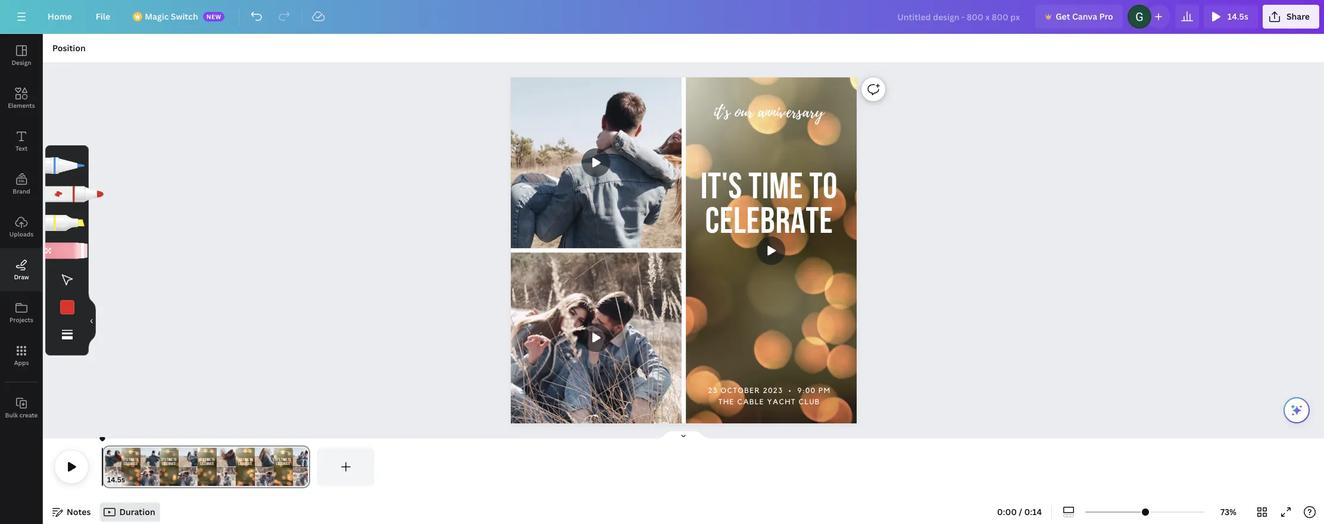 Task type: vqa. For each thing, say whether or not it's contained in the screenshot.
draw
yes



Task type: describe. For each thing, give the bounding box(es) containing it.
#e7191f image
[[60, 300, 74, 314]]

celebrate
[[705, 205, 833, 242]]

canva assistant image
[[1290, 403, 1304, 417]]

elements
[[8, 101, 35, 110]]

14.5s inside 14.5s button
[[1228, 11, 1249, 22]]

uploads
[[9, 230, 33, 238]]

apps button
[[0, 334, 43, 377]]

0:00 / 0:14
[[997, 506, 1042, 517]]

get canva pro button
[[1036, 5, 1123, 29]]

apps
[[14, 358, 29, 367]]

our
[[734, 100, 753, 124]]

design button
[[0, 34, 43, 77]]

hide pages image
[[655, 430, 712, 439]]

/
[[1019, 506, 1022, 517]]

share button
[[1263, 5, 1320, 29]]

it's time to celebrate
[[700, 171, 838, 242]]

notes
[[67, 506, 91, 517]]

elements button
[[0, 77, 43, 120]]

time
[[748, 171, 803, 208]]

0:00
[[997, 506, 1017, 517]]

switch
[[171, 11, 198, 22]]

side panel tab list
[[0, 34, 43, 429]]

it's
[[700, 171, 742, 208]]

projects button
[[0, 291, 43, 334]]

create
[[19, 411, 38, 419]]

position button
[[48, 39, 90, 58]]

•  9:00 pm
[[789, 387, 831, 395]]

to
[[809, 171, 838, 208]]

anniversary
[[758, 100, 824, 124]]

trimming, end edge slider
[[300, 448, 310, 486]]

main menu bar
[[0, 0, 1324, 34]]

it's
[[714, 100, 730, 124]]

file
[[96, 11, 110, 22]]

it's our anniversary
[[714, 100, 824, 124]]

draw
[[14, 273, 29, 281]]

Page title text field
[[130, 474, 135, 486]]

bulk
[[5, 411, 18, 419]]

brand button
[[0, 163, 43, 205]]

duration button
[[100, 503, 160, 522]]

home
[[48, 11, 72, 22]]

0 horizontal spatial 14.5s button
[[107, 474, 125, 486]]

magic
[[145, 11, 169, 22]]

Design title text field
[[888, 5, 1031, 29]]

magic switch
[[145, 11, 198, 22]]



Task type: locate. For each thing, give the bounding box(es) containing it.
get
[[1056, 11, 1070, 22]]

new
[[206, 13, 221, 21]]

hide image
[[88, 292, 96, 349]]

14.5s left page title text box on the bottom left of the page
[[107, 475, 125, 485]]

1 vertical spatial 14.5s button
[[107, 474, 125, 486]]

1 horizontal spatial 14.5s
[[1228, 11, 1249, 22]]

duration
[[119, 506, 155, 517]]

canva
[[1072, 11, 1098, 22]]

0:14
[[1024, 506, 1042, 517]]

fading sparkler heart image
[[711, 258, 827, 356]]

text
[[15, 144, 27, 152]]

notes button
[[48, 503, 96, 522]]

0 vertical spatial 14.5s button
[[1204, 5, 1258, 29]]

uploads button
[[0, 205, 43, 248]]

14.5s
[[1228, 11, 1249, 22], [107, 475, 125, 485]]

0 horizontal spatial 14.5s
[[107, 475, 125, 485]]

23 october 2023  •  9:00 pm the cable yacht club
[[708, 387, 831, 405]]

brand
[[13, 187, 30, 195]]

the cable yacht club
[[718, 398, 820, 405]]

file button
[[86, 5, 120, 29]]

text button
[[0, 120, 43, 163]]

projects
[[10, 316, 33, 324]]

pro
[[1100, 11, 1113, 22]]

home link
[[38, 5, 81, 29]]

draw button
[[0, 248, 43, 291]]

design
[[12, 58, 31, 67]]

share
[[1287, 11, 1310, 22]]

trimming, start edge slider
[[102, 448, 113, 486]]

position
[[52, 42, 86, 54]]

14.5s left share dropdown button
[[1228, 11, 1249, 22]]

bulk create button
[[0, 386, 43, 429]]

73%
[[1221, 506, 1237, 517]]

0 vertical spatial 14.5s
[[1228, 11, 1249, 22]]

14.5s button
[[1204, 5, 1258, 29], [107, 474, 125, 486]]

bulk create
[[5, 411, 38, 419]]

73% button
[[1209, 503, 1248, 522]]

1 vertical spatial 14.5s
[[107, 475, 125, 485]]

get canva pro
[[1056, 11, 1113, 22]]

1 horizontal spatial 14.5s button
[[1204, 5, 1258, 29]]



